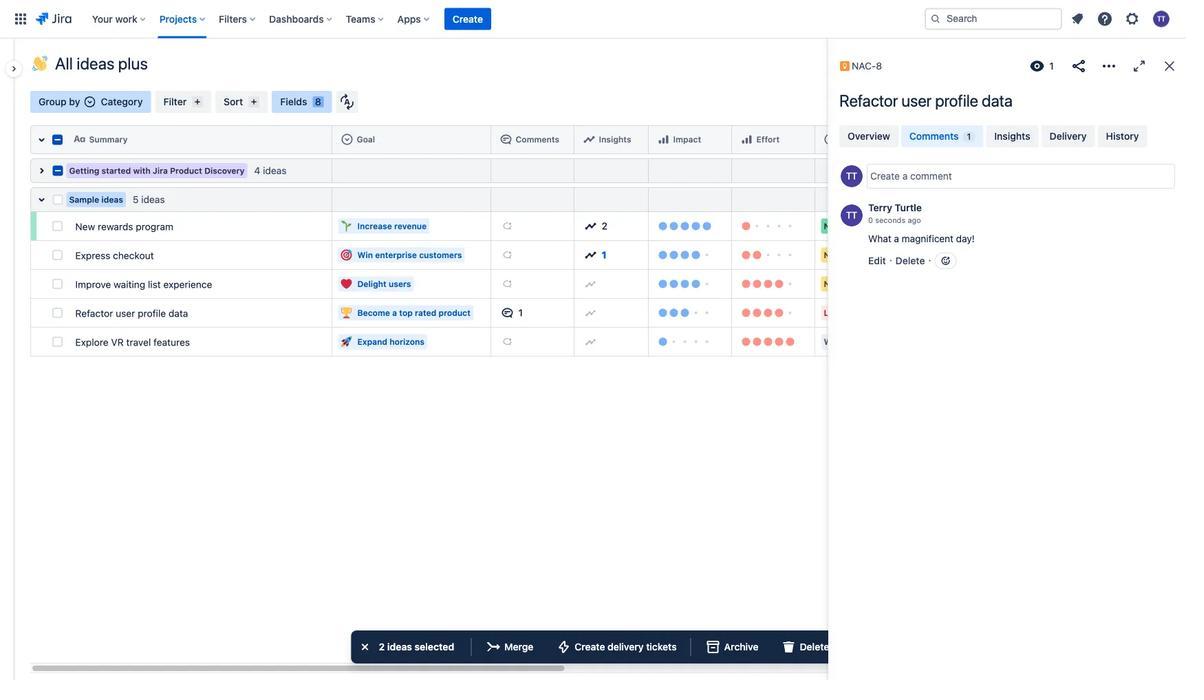 Task type: locate. For each thing, give the bounding box(es) containing it.
4 ideas
[[254, 165, 287, 176], [254, 165, 287, 176]]

:trophy: image
[[341, 307, 352, 318], [341, 307, 352, 318]]

0 vertical spatial refactor user profile data
[[840, 91, 1013, 110]]

1 horizontal spatial comments
[[910, 130, 959, 142]]

1 vertical spatial delete
[[800, 641, 830, 653]]

refactor down nac-8 link
[[840, 91, 898, 110]]

1
[[1050, 60, 1055, 72], [967, 132, 971, 141], [602, 249, 607, 261], [519, 307, 523, 318]]

overview button
[[840, 125, 899, 147]]

sort
[[224, 96, 243, 107]]

1 horizontal spatial 8
[[876, 60, 883, 72]]

1 horizontal spatial ・
[[925, 255, 935, 266]]

more image
[[1101, 58, 1118, 74]]

plus
[[118, 54, 148, 73]]

2 right insights icon
[[602, 220, 608, 232]]

delete button
[[896, 255, 925, 266], [773, 636, 838, 658]]

:seedling: image
[[341, 221, 352, 232]]

1 vertical spatial a
[[894, 233, 900, 244]]

refactor down improve on the left top of page
[[75, 308, 113, 319]]

effort button
[[738, 129, 810, 151]]

next image for improve waiting list experience
[[822, 276, 846, 292]]

banner
[[0, 0, 1187, 39]]

1 horizontal spatial a
[[894, 233, 900, 244]]

delete
[[896, 255, 925, 266], [800, 641, 830, 653]]

0 vertical spatial 2
[[602, 220, 608, 232]]

close image
[[357, 639, 374, 655]]

now image
[[822, 219, 845, 234]]

0 horizontal spatial a
[[392, 308, 397, 318]]

top
[[399, 308, 413, 318]]

・
[[886, 255, 896, 266], [925, 255, 935, 266]]

teams button
[[342, 8, 389, 30]]

1 inside 1 dropdown button
[[1050, 60, 1055, 72]]

1 horizontal spatial user
[[902, 91, 932, 110]]

current project sidebar image
[[0, 55, 30, 83]]

2 right close image
[[379, 641, 385, 653]]

1 vertical spatial 8
[[315, 96, 321, 107]]

0 vertical spatial delete button
[[896, 255, 925, 266]]

nac-8
[[852, 60, 883, 72]]

0
[[869, 216, 873, 225]]

started
[[102, 166, 131, 176], [102, 166, 131, 176]]

create inside "create" button
[[453, 13, 483, 24]]

goal button
[[338, 129, 486, 151]]

1 button
[[580, 244, 643, 266], [497, 302, 569, 324]]

a right what
[[894, 233, 900, 244]]

by
[[69, 96, 80, 107]]

create button
[[445, 8, 491, 30]]

0 horizontal spatial user
[[116, 308, 135, 319]]

work
[[115, 13, 137, 24]]

sort button
[[216, 91, 268, 113]]

impact image
[[658, 134, 669, 145]]

add image
[[502, 278, 513, 289], [585, 278, 596, 289], [502, 336, 513, 347], [585, 336, 596, 347]]

1 horizontal spatial delete button
[[896, 255, 925, 266]]

insights right insights image
[[599, 135, 632, 144]]

data
[[982, 91, 1013, 110], [169, 308, 188, 319]]

0 vertical spatial user
[[902, 91, 932, 110]]

1 horizontal spatial refactor
[[840, 91, 898, 110]]

your profile and settings image
[[1154, 11, 1170, 27]]

1 button
[[1025, 55, 1060, 77]]

2 horizontal spatial a
[[903, 170, 908, 182]]

0 horizontal spatial insights button
[[580, 129, 643, 151]]

・ down what
[[886, 255, 896, 266]]

turtle
[[895, 202, 922, 213]]

1 horizontal spatial 2
[[602, 220, 608, 232]]

:heart: image
[[341, 278, 352, 289], [341, 278, 352, 289]]

create inside create delivery tickets button
[[575, 641, 605, 653]]

0 horizontal spatial ・
[[886, 255, 896, 266]]

become a top rated product
[[358, 308, 471, 318]]

0 horizontal spatial refactor
[[75, 308, 113, 319]]

getting started with jira product discovery
[[69, 166, 245, 176], [69, 166, 245, 176]]

0 horizontal spatial create
[[453, 13, 483, 24]]

insights button left delivery button
[[987, 125, 1039, 147]]

later image
[[822, 305, 848, 320]]

1 vertical spatial next image
[[822, 276, 846, 292]]

comments up comment
[[910, 130, 959, 142]]

・ left add reaction icon
[[925, 255, 935, 266]]

0 horizontal spatial 1 button
[[497, 302, 569, 324]]

1 next image from the top
[[822, 247, 846, 263]]

delete inside "button"
[[800, 641, 830, 653]]

insights left the delivery at the top right
[[995, 130, 1031, 142]]

1 vertical spatial create
[[871, 170, 900, 182]]

product
[[170, 166, 202, 176], [170, 166, 202, 176]]

search image
[[931, 13, 942, 24]]

edit ・ delete ・
[[869, 255, 935, 266]]

2 horizontal spatial create
[[871, 170, 900, 182]]

insights image
[[584, 134, 595, 145]]

a left the top
[[392, 308, 397, 318]]

insights button left impact image
[[580, 129, 643, 151]]

nac-
[[852, 60, 876, 72]]

refactor user profile data up explore vr travel features
[[75, 308, 188, 319]]

jira
[[153, 166, 168, 176], [153, 166, 168, 176]]

merge button
[[477, 636, 542, 658]]

seconds
[[876, 216, 906, 225]]

:rocket: image
[[341, 336, 352, 347]]

:dart: image
[[341, 250, 352, 261]]

1 vertical spatial refactor
[[75, 308, 113, 319]]

:seedling: image
[[341, 221, 352, 232]]

edit button
[[869, 255, 886, 266]]

delete down what a magnificent day!
[[896, 255, 925, 266]]

2 inside "button"
[[602, 220, 608, 232]]

create right apps popup button
[[453, 13, 483, 24]]

improve
[[75, 279, 111, 290]]

0 horizontal spatial profile
[[138, 308, 166, 319]]

comments inside tab list
[[910, 130, 959, 142]]

1 vertical spatial data
[[169, 308, 188, 319]]

refactor user profile data
[[840, 91, 1013, 110], [75, 308, 188, 319]]

create for create
[[453, 13, 483, 24]]

create for create delivery tickets
[[575, 641, 605, 653]]

waiting
[[114, 279, 145, 290]]

checkout
[[113, 250, 154, 261]]

5 ideas
[[133, 194, 165, 205]]

insights button
[[987, 125, 1039, 147], [580, 129, 643, 151]]

0 horizontal spatial 2
[[379, 641, 385, 653]]

magnificent
[[902, 233, 954, 244]]

delete button down what a magnificent day!
[[896, 255, 925, 266]]

insights inside tab list
[[995, 130, 1031, 142]]

tab list
[[838, 124, 1177, 149]]

1 vertical spatial 2
[[379, 641, 385, 653]]

0 horizontal spatial 8
[[315, 96, 321, 107]]

0 vertical spatial 8
[[876, 60, 883, 72]]

rewards
[[98, 221, 133, 232]]

revenue
[[394, 221, 427, 231]]

next image down now icon in the top of the page
[[822, 247, 846, 263]]

delight users
[[358, 279, 411, 289]]

your
[[92, 13, 113, 24]]

1 vertical spatial 1 button
[[497, 302, 569, 324]]

1 horizontal spatial profile
[[936, 91, 979, 110]]

cell
[[332, 158, 491, 183], [332, 158, 491, 183], [491, 158, 575, 183], [491, 158, 575, 183], [816, 158, 893, 183], [816, 158, 893, 183], [816, 187, 893, 212]]

1 horizontal spatial insights
[[995, 130, 1031, 142]]

0 horizontal spatial delete button
[[773, 636, 838, 658]]

all ideas plus
[[55, 54, 148, 73]]

2 vertical spatial create
[[575, 641, 605, 653]]

explore
[[75, 337, 108, 348]]

group by
[[39, 96, 80, 107]]

8
[[876, 60, 883, 72], [315, 96, 321, 107]]

with
[[133, 166, 151, 176], [133, 166, 151, 176]]

jira image
[[36, 11, 71, 27], [36, 11, 71, 27]]

0 vertical spatial a
[[903, 170, 908, 182]]

2 vertical spatial a
[[392, 308, 397, 318]]

dashboards button
[[265, 8, 338, 30]]

filter
[[163, 96, 187, 107]]

0 horizontal spatial comments
[[516, 135, 560, 144]]

a for create
[[903, 170, 908, 182]]

banner containing your work
[[0, 0, 1187, 39]]

comments right comments icon
[[516, 135, 560, 144]]

create delivery tickets button
[[547, 636, 685, 658]]

discovery
[[205, 166, 245, 176], [205, 166, 245, 176]]

expand image
[[1132, 58, 1148, 74]]

expand
[[358, 337, 388, 347]]

delete button right archive
[[773, 636, 838, 658]]

delete right the delete image
[[800, 641, 830, 653]]

close image
[[1162, 58, 1178, 74]]

summary
[[89, 135, 128, 144]]

0 horizontal spatial delete
[[800, 641, 830, 653]]

1 horizontal spatial delete
[[896, 255, 925, 266]]

comments button
[[497, 129, 569, 151]]

next image up later image
[[822, 276, 846, 292]]

a left comment
[[903, 170, 908, 182]]

getting
[[69, 166, 99, 176], [69, 166, 99, 176]]

create
[[453, 13, 483, 24], [871, 170, 900, 182], [575, 641, 605, 653]]

next image
[[822, 247, 846, 263], [822, 276, 846, 292]]

rated
[[415, 308, 437, 318]]

2 for 2
[[602, 220, 608, 232]]

0 horizontal spatial refactor user profile data
[[75, 308, 188, 319]]

insights image
[[585, 250, 596, 261]]

1 vertical spatial profile
[[138, 308, 166, 319]]

2 next image from the top
[[822, 276, 846, 292]]

comments
[[910, 130, 959, 142], [516, 135, 560, 144]]

overview
[[848, 130, 891, 142]]

create up terry
[[871, 170, 900, 182]]

0 vertical spatial data
[[982, 91, 1013, 110]]

ideas
[[77, 54, 115, 73], [263, 165, 287, 176], [263, 165, 287, 176], [141, 194, 165, 205], [101, 195, 123, 204], [387, 641, 412, 653]]

effort image
[[742, 134, 753, 145]]

2 ideas selected
[[379, 641, 454, 653]]

comment
[[911, 170, 952, 182]]

next image for express checkout
[[822, 247, 846, 263]]

1 horizontal spatial 1 button
[[580, 244, 643, 266]]

1 horizontal spatial data
[[982, 91, 1013, 110]]

:rocket: image
[[341, 336, 352, 347]]

refactor user profile data up overview
[[840, 91, 1013, 110]]

filters
[[219, 13, 247, 24]]

0 vertical spatial create
[[453, 13, 483, 24]]

add reaction image
[[941, 255, 952, 266]]

:dart: image
[[341, 250, 352, 261]]

create right create delivery tickets image
[[575, 641, 605, 653]]

sample
[[69, 195, 99, 204]]

a for become
[[392, 308, 397, 318]]

0 vertical spatial next image
[[822, 247, 846, 263]]

projects button
[[155, 8, 211, 30]]

1 horizontal spatial create
[[575, 641, 605, 653]]

0 vertical spatial delete
[[896, 255, 925, 266]]

summary image
[[74, 134, 85, 145]]

dashboards
[[269, 13, 324, 24]]

roadmap image
[[825, 134, 836, 145]]

teams
[[346, 13, 376, 24]]

add image
[[502, 221, 513, 232], [502, 221, 513, 232], [502, 250, 513, 261], [502, 250, 513, 261], [502, 278, 513, 289], [585, 307, 596, 318], [502, 336, 513, 347]]



Task type: describe. For each thing, give the bounding box(es) containing it.
list
[[148, 279, 161, 290]]

2 for 2 ideas selected
[[379, 641, 385, 653]]

users
[[389, 279, 411, 289]]

increase
[[358, 221, 392, 231]]

0 vertical spatial profile
[[936, 91, 979, 110]]

1 vertical spatial delete button
[[773, 636, 838, 658]]

new
[[75, 221, 95, 232]]

share image
[[1071, 58, 1088, 74]]

won't do image
[[822, 334, 863, 349]]

expand horizons
[[358, 337, 425, 347]]

enterprise
[[375, 250, 417, 260]]

apps button
[[393, 8, 435, 30]]

summary button
[[70, 129, 327, 151]]

group
[[39, 96, 67, 107]]

sample ideas
[[69, 195, 123, 204]]

0 vertical spatial refactor
[[840, 91, 898, 110]]

product
[[439, 308, 471, 318]]

terry turtle 0 seconds ago
[[869, 202, 922, 225]]

vr
[[111, 337, 124, 348]]

create a comment
[[871, 170, 952, 182]]

your work
[[92, 13, 137, 24]]

win enterprise customers
[[358, 250, 462, 260]]

fields
[[280, 96, 307, 107]]

delete image
[[781, 639, 797, 655]]

terry
[[869, 202, 893, 213]]

filters button
[[215, 8, 261, 30]]

travel
[[126, 337, 151, 348]]

settings image
[[1125, 11, 1141, 27]]

delight
[[358, 279, 387, 289]]

express
[[75, 250, 110, 261]]

effort
[[757, 135, 780, 144]]

projects
[[160, 13, 197, 24]]

selected
[[415, 641, 454, 653]]

express checkout
[[75, 250, 154, 261]]

history button
[[1098, 125, 1148, 147]]

create delivery tickets
[[575, 641, 677, 653]]

2 ・ from the left
[[925, 255, 935, 266]]

notifications image
[[1070, 11, 1086, 27]]

what
[[869, 233, 892, 244]]

become
[[358, 308, 390, 318]]

comments image
[[501, 134, 512, 145]]

history
[[1107, 130, 1140, 142]]

goal image
[[342, 134, 353, 145]]

comments image
[[502, 307, 513, 318]]

1 horizontal spatial refactor user profile data
[[840, 91, 1013, 110]]

goal
[[357, 135, 375, 144]]

impact
[[674, 135, 702, 144]]

merge image
[[485, 639, 502, 655]]

nac-8 link
[[838, 58, 892, 74]]

archive image
[[705, 639, 722, 655]]

delivery button
[[1042, 125, 1096, 147]]

merge
[[505, 641, 534, 653]]

increase revenue
[[358, 221, 427, 231]]

features
[[154, 337, 190, 348]]

win
[[358, 250, 373, 260]]

1 ・ from the left
[[886, 255, 896, 266]]

0 horizontal spatial insights
[[599, 135, 632, 144]]

single select dropdown image
[[84, 96, 95, 107]]

:wave: image
[[32, 56, 47, 71]]

1 horizontal spatial insights button
[[987, 125, 1039, 147]]

primary element
[[8, 0, 925, 38]]

help image
[[1097, 11, 1114, 27]]

your work button
[[88, 8, 151, 30]]

tickets
[[646, 641, 677, 653]]

comments inside button
[[516, 135, 560, 144]]

new rewards program
[[75, 221, 173, 232]]

customers
[[419, 250, 462, 260]]

delivery
[[608, 641, 644, 653]]

0 vertical spatial 1 button
[[580, 244, 643, 266]]

autosave is enabled image
[[340, 94, 354, 110]]

0 horizontal spatial data
[[169, 308, 188, 319]]

a for what
[[894, 233, 900, 244]]

tab list containing overview
[[838, 124, 1177, 149]]

experience
[[163, 279, 212, 290]]

all
[[55, 54, 73, 73]]

explore vr travel features
[[75, 337, 190, 348]]

create for create a comment
[[871, 170, 900, 182]]

1 vertical spatial refactor user profile data
[[75, 308, 188, 319]]

impact button
[[654, 129, 727, 151]]

collapse all image
[[33, 131, 50, 148]]

appswitcher icon image
[[12, 11, 29, 27]]

program
[[136, 221, 173, 232]]

day!
[[957, 233, 975, 244]]

insights image
[[585, 221, 596, 232]]

create delivery tickets image
[[556, 639, 572, 655]]

category
[[101, 96, 143, 107]]

improve waiting list experience
[[75, 279, 212, 290]]

delivery
[[1050, 130, 1087, 142]]

Search field
[[925, 8, 1063, 30]]

filter button
[[155, 91, 211, 113]]

:wave: image
[[32, 56, 47, 71]]

1 vertical spatial user
[[116, 308, 135, 319]]

apps
[[398, 13, 421, 24]]

ago
[[908, 216, 922, 225]]

edit
[[869, 255, 886, 266]]

2 button
[[580, 215, 643, 237]]

what a magnificent day!
[[869, 233, 975, 244]]

5
[[133, 194, 139, 205]]

archive button
[[697, 636, 767, 658]]



Task type: vqa. For each thing, say whether or not it's contained in the screenshot.
More information icon for Checkbox
no



